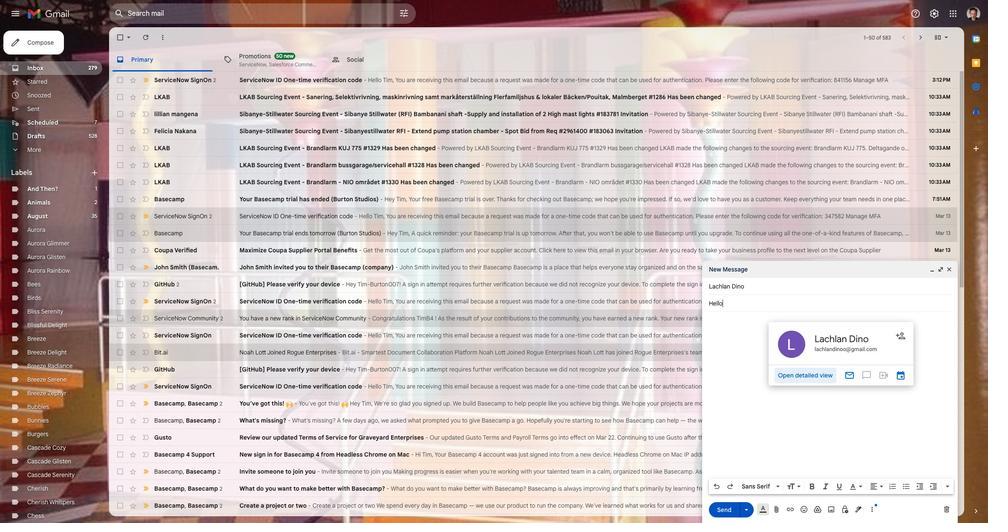 Task type: locate. For each thing, give the bounding box(es) containing it.
1 vertical spatial invitation
[[615, 127, 643, 135]]

20 row from the top
[[109, 396, 958, 413]]

2 kuj from the left
[[567, 145, 578, 152]]

1 horizontal spatial joined
[[507, 349, 525, 357]]

serenity for cascade serenity
[[52, 472, 75, 480]]

that down earned
[[607, 332, 618, 340]]

with
[[521, 469, 532, 476], [338, 486, 350, 493], [482, 486, 494, 493], [712, 503, 723, 510]]

inbox
[[27, 64, 43, 72]]

2 vertical spatial event:
[[833, 179, 849, 186]]

1 horizontal spatial signed
[[530, 451, 548, 459]]

up
[[522, 230, 529, 237], [918, 264, 925, 272]]

14 row from the top
[[109, 293, 958, 310]]

are up congratulations
[[407, 298, 416, 306]]

tim,
[[383, 76, 394, 84], [396, 196, 408, 203], [374, 213, 385, 220], [399, 230, 410, 237], [383, 298, 394, 306], [383, 332, 394, 340], [383, 383, 394, 391], [362, 400, 373, 408], [422, 451, 434, 459]]

3 coupa from the left
[[840, 247, 858, 255]]

here
[[554, 247, 566, 255]]

2 [github] from the top
[[240, 366, 265, 374]]

tim- down (company)
[[358, 281, 370, 289]]

unrecognized for 13th row from the top
[[800, 281, 837, 289]]

50 left "583"
[[869, 34, 876, 41]]

unrecognized for tenth row from the bottom
[[800, 366, 837, 374]]

1 [github] from the top
[[240, 281, 265, 289]]

5 10:33 am from the top
[[930, 162, 951, 168]]

row containing gusto
[[109, 430, 958, 447]]

1 cell from the top
[[927, 281, 958, 289]]

and left payroll
[[501, 434, 512, 442]]

2 bussgarage/servicehall from the left
[[611, 162, 674, 169]]

receiving down timb4 at the left bottom of page
[[417, 332, 442, 340]]

progress up things
[[751, 400, 775, 408]]

6 10:33 am from the top
[[930, 179, 951, 185]]

och
[[902, 145, 912, 152], [966, 145, 977, 152], [957, 179, 967, 186]]

2 horizontal spatial team
[[843, 196, 857, 203]]

used for 841156
[[639, 76, 652, 84]]

insert link ‪(⌘k)‬ image
[[787, 506, 795, 515]]

1 rfi from the left
[[397, 127, 406, 135]]

authentication. for 841156
[[663, 76, 704, 84]]

13
[[947, 213, 951, 220], [947, 230, 951, 237], [946, 247, 951, 254]]

and up organized,
[[739, 400, 749, 408]]

serene
[[47, 376, 67, 384]]

2024
[[830, 451, 843, 459]]

0 horizontal spatial basecamp.
[[664, 469, 695, 476]]

verify for 13th row from the top
[[288, 281, 305, 289]]

installation
[[501, 110, 534, 118], [929, 110, 958, 118]]

1 horizontal spatial use
[[644, 230, 654, 237]]

2 horizontal spatial sourcing
[[856, 162, 880, 169]]

we left spend
[[377, 503, 385, 510]]

5 ‌ from the left
[[820, 434, 820, 442]]

new inside tab
[[284, 53, 294, 59]]

bold ‪(⌘b)‬ image
[[808, 483, 817, 492]]

row
[[109, 72, 958, 89], [109, 89, 958, 106], [109, 106, 989, 123], [109, 123, 989, 140], [109, 140, 989, 157], [109, 157, 989, 174], [109, 174, 989, 191], [109, 191, 958, 208], [109, 208, 958, 225], [109, 225, 958, 242], [109, 242, 958, 259], [109, 259, 958, 276], [109, 276, 958, 293], [109, 293, 958, 310], [109, 310, 958, 327], [109, 327, 958, 344], [109, 344, 958, 362], [109, 362, 958, 379], [109, 379, 958, 396], [109, 396, 958, 413], [109, 413, 958, 430], [109, 430, 958, 447], [109, 447, 976, 464], [109, 464, 958, 481], [109, 481, 958, 498], [109, 498, 958, 515], [109, 515, 958, 524]]

10 ‌ from the left
[[828, 434, 828, 442]]

organized up that's
[[614, 469, 641, 476]]

, for create a project or two - create a project or two we spend every day in basecamp — we use our product to run the company. we've learned what works for us and shared it with you in a sample project called making a podcast.
[[185, 502, 186, 510]]

Message Body text field
[[709, 317, 952, 477]]

mar for hello tim, you are receiving this email because a request was made for a one-time code that can be used for authentication. please enter the following code for verification: 347582 manage mfa
[[936, 213, 945, 220]]

tab list
[[965, 27, 989, 493], [109, 48, 965, 72]]

1 servicenow signon from the top
[[154, 332, 212, 340]]

3 lott from the left
[[594, 349, 604, 357]]

see down subject "field"
[[797, 315, 807, 323]]

0 vertical spatial like
[[548, 400, 557, 408]]

2 sibanyestillwater from the left
[[779, 127, 825, 135]]

0 horizontal spatial progress
[[415, 469, 438, 476]]

1 vertical spatial progress
[[415, 469, 438, 476]]

0 horizontal spatial you're
[[480, 469, 497, 476]]

device for 13th row from the top
[[321, 281, 340, 289]]

0 horizontal spatial updated
[[273, 434, 298, 442]]

that for 841156
[[607, 76, 618, 84]]

1 horizontal spatial making
[[806, 503, 826, 510]]

new up lachlan
[[709, 266, 722, 274]]

inlämnin
[[968, 179, 989, 186]]

called
[[789, 503, 805, 510]]

insert emoji ‪(⌘⇧2)‬ image
[[800, 506, 809, 515]]

enter for 347582
[[716, 213, 730, 220]]

0 vertical spatial profile
[[758, 247, 775, 255]]

are up maskinrivning
[[407, 76, 416, 84]]

1 horizontal spatial at
[[755, 469, 760, 476]]

1 vertical spatial what
[[813, 486, 826, 493]]

coupa left verified
[[154, 247, 173, 255]]

cherish for cherish link
[[27, 486, 48, 493]]

be up joined
[[631, 332, 638, 340]]

main content
[[109, 27, 989, 524]]

1 vertical spatial serenity
[[52, 472, 75, 480]]

message
[[723, 266, 748, 274]]

10:33 am for området
[[930, 179, 951, 185]]

cascade down cascade cozy link
[[27, 458, 51, 466]]

that for 879523
[[607, 332, 618, 340]]

(burton for tomorrow
[[337, 230, 358, 237]]

2 mac from the left
[[672, 451, 683, 459]]

headless down service
[[336, 451, 363, 459]]

hope right things.
[[632, 400, 646, 408]]

being
[[862, 315, 877, 323]]

1 horizontal spatial 4
[[316, 451, 320, 459]]

inbox link
[[27, 64, 43, 72]]

sans serif option
[[741, 483, 775, 492]]

0 horizontal spatial joined
[[267, 349, 286, 357]]

manage up being
[[853, 298, 875, 306]]

changed
[[696, 93, 722, 101], [411, 145, 436, 152], [635, 145, 659, 152], [455, 162, 480, 169], [720, 162, 743, 169], [429, 179, 455, 186], [671, 179, 695, 186]]

join
[[834, 264, 844, 272], [293, 469, 304, 476], [371, 469, 381, 476]]

verification: for 879523
[[801, 332, 833, 340]]

promotions, 50 new messages, tab
[[217, 48, 324, 72]]

faster.
[[782, 400, 799, 408]]

0 vertical spatial (burton
[[331, 196, 353, 203]]

1 vertical spatial organized
[[710, 400, 737, 408]]

Subject field
[[709, 300, 952, 308]]

10:33 am for req
[[930, 128, 951, 134]]

one- for hello tim, you are receiving this email because a request was made for a one-time code that can be used for authentication. please enter the following code for verification: 220652 manage mfa
[[565, 383, 578, 391]]

0 horizontal spatial spot
[[505, 127, 519, 135]]

new message dialog
[[703, 261, 958, 524]]

at right the 2024
[[845, 451, 850, 459]]

that up things.
[[607, 383, 618, 391]]

0 horizontal spatial invite
[[240, 469, 256, 476]]

use right continuing
[[656, 434, 665, 442]]

request for hello tim, you are receiving this email because a request was made for a one-time code that can be used for authentication. please enter the following code for verification: 220652 manage mfa
[[500, 383, 521, 391]]

0 vertical spatial up
[[522, 230, 529, 237]]

can for 220652
[[619, 383, 629, 391]]

2 what from the left
[[391, 486, 405, 493]]

from down &
[[531, 127, 545, 135]]

we right basecamp;
[[595, 196, 603, 203]]

event:
[[797, 145, 813, 152], [881, 162, 898, 169], [833, 179, 849, 186]]

use
[[644, 230, 654, 237], [656, 434, 665, 442], [485, 503, 495, 510]]

2 attempt from the top
[[427, 366, 448, 374]]

tim- for 13th row from the top
[[358, 281, 370, 289]]

2 vertical spatial team
[[571, 469, 585, 476]]

that up earned
[[607, 298, 618, 306]]

to
[[736, 230, 742, 237], [826, 264, 833, 272], [642, 281, 649, 289], [642, 366, 649, 374]]

ip
[[685, 451, 690, 459]]

2 horizontal spatial området
[[896, 179, 919, 186]]

like left you.
[[741, 486, 750, 493]]

github 2
[[154, 281, 179, 288]]

aurora down aurora link
[[27, 240, 45, 248]]

bubbles link
[[27, 404, 49, 411]]

then?
[[40, 185, 58, 193]]

github for github
[[154, 366, 175, 374]]

receiving for hello tim, you are receiving this email because a request was made for a one-time code that can be used for authentication. please enter the following code for verification: 347582 manage mfa
[[408, 213, 433, 220]]

2 horizontal spatial what
[[813, 486, 826, 493]]

toggle confidential mode image
[[841, 506, 850, 515]]

1 vertical spatial like
[[654, 469, 663, 476]]

was for hello tim, you are receiving this email because a request was made for a one-time code that can be used for authentication. please enter the following code for verification: 247117 manage mfa
[[522, 298, 533, 306]]

1 invite from the left
[[240, 469, 256, 476]]

13 ‌ from the left
[[832, 434, 832, 442]]

new message
[[709, 266, 748, 274]]

2 horizontal spatial rogue
[[635, 349, 652, 357]]

7 row from the top
[[109, 174, 989, 191]]

high left m
[[972, 110, 984, 118]]

flerfamiljshus
[[494, 93, 535, 101]]

enter for 247117
[[725, 298, 739, 306]]

sanering,
[[306, 93, 334, 101]]

7:51 am
[[933, 196, 951, 203]]

1 joined from the left
[[267, 349, 286, 357]]

3 nio from the left
[[885, 179, 895, 186]]

can up joined
[[619, 332, 629, 340]]

because for hello tim, you are receiving this email because a request was made for a one-time code that can be used for authentication. please enter the following code for verification: 841156 manage mfa
[[471, 76, 494, 84]]

mfa for hello tim, you are receiving this email because a request was made for a one-time code that can be used for authentication. please enter the following code for verification: 247117 manage mfa
[[876, 298, 888, 306]]

2 horizontal spatial rank
[[819, 315, 831, 323]]

breeze up the bubbles link on the bottom
[[27, 390, 46, 398]]

signon
[[191, 76, 212, 84], [188, 213, 208, 220], [191, 298, 212, 305], [191, 332, 212, 340], [191, 383, 212, 391]]

glisten for cascade glisten
[[52, 458, 71, 466]]

your right reminder:
[[461, 230, 473, 237]]

mac
[[398, 451, 410, 459], [672, 451, 683, 459]]

1 vertical spatial at
[[845, 451, 850, 459]]

sample
[[747, 503, 766, 510]]

0 horizontal spatial nio
[[343, 179, 354, 186]]

deltagande right 775.
[[869, 145, 900, 152]]

1 supply from the left
[[467, 110, 487, 118]]

burgers link
[[27, 431, 48, 439]]

1 for 1 50 of 583
[[864, 34, 866, 41]]

1 vertical spatial delight
[[48, 349, 67, 357]]

1 vertical spatial love
[[779, 486, 790, 493]]

cherish up cherish whispers
[[27, 486, 48, 493]]

2 spot from the left
[[928, 127, 940, 135]]

8 row from the top
[[109, 191, 958, 208]]

1 vertical spatial changes
[[814, 162, 837, 169]]

2 supplier from the left
[[859, 247, 882, 255]]

and
[[489, 110, 500, 118], [917, 110, 928, 118], [466, 247, 476, 255], [667, 264, 677, 272], [799, 264, 810, 272], [810, 349, 821, 357], [739, 400, 749, 408], [501, 434, 512, 442], [612, 486, 622, 493], [675, 503, 685, 510]]

account.
[[514, 247, 538, 255]]

you're down lkab sourcing event - brandlarm - nio området  #1330 has been changed - powered by lkab sourcing event - brandlarm - nio området #1330 has been changed lkab made the following changes to the sourcing event: brandlarm - nio området . deltagande och inlämnin
[[620, 196, 636, 203]]

workspaces
[[776, 349, 809, 357]]

attempt up !
[[427, 281, 448, 289]]

.
[[921, 179, 922, 186]]

that for 247117
[[607, 298, 618, 306]]

, for what do you want to make better with basecamp? - what do you want to make better with basecamp? basecamp is always improving and that's primarily by learning from customers like you. we'd love to hear what frustration led you to basecamp.
[[185, 485, 186, 493]]

!
[[435, 315, 437, 323]]

receiving for hello tim, you are receiving this email because a request was made for a one-time code that can be used for authentication. please enter the following code for verification: 841156 manage mfa
[[417, 76, 442, 84]]

invite down service
[[322, 469, 336, 476]]

mfa up being
[[876, 298, 888, 306]]

0 horizontal spatial bit.ai
[[154, 349, 168, 357]]

3 10:33 am from the top
[[930, 128, 951, 134]]

led
[[857, 486, 866, 493]]

john for john smith invited you to their basecamp (company) - john smith invited you to their basecamp basecamp is a place that helps everyone stay organized and on the same page. it's really straightforward and easy. to join john, click this button: set up
[[240, 264, 254, 272]]

0 vertical spatial 1
[[864, 34, 866, 41]]

are up glad
[[407, 383, 416, 391]]

mar left the 12 in the right of the page
[[935, 264, 945, 271]]

row containing felicia nakana
[[109, 123, 989, 140]]

27 ‌ from the left
[[854, 434, 854, 442]]

because down 'noah lott joined rogue enterprises - bit.ai - smartest document collaboration platform noah lott joined rogue enterprises noah lott has joined rogue enterprises's team at bit.ai. add noah lott to workspaces and start collaborating.'
[[525, 366, 549, 374]]

indent more ‪(⌘])‬ image
[[930, 483, 938, 492]]

2 [github] please verify your device - hey tim-burton007! a sign in attempt requires further verification because we did not recognize your device. to complete the sign in, enter the verification code on the unrecognized device. device: from the top
[[240, 366, 879, 374]]

2 burton007! from the top
[[370, 366, 401, 374]]

github
[[154, 281, 175, 288], [154, 366, 175, 374]]

0 horizontal spatial create
[[240, 503, 259, 510]]

lachlan
[[709, 283, 731, 291]]

15 row from the top
[[109, 310, 958, 327]]

aurora for aurora rainbow
[[27, 267, 45, 275]]

1 chrome from the left
[[364, 451, 387, 459]]

servicenow signon 2 for servicenow id one-time verification code - hello tim, you are receiving this email because a request was made for a one-time code that can be used for authentication. please enter the following code for verification: 841156 manage mfa
[[154, 76, 216, 84]]

basecamp. left indent less ‪(⌘[)‬ icon
[[886, 486, 916, 493]]

authentication.
[[663, 76, 704, 84], [654, 213, 695, 220], [663, 298, 704, 306], [663, 332, 704, 340], [663, 383, 704, 391]]

3 cascade from the top
[[27, 472, 51, 480]]

be
[[631, 76, 638, 84], [622, 213, 629, 220], [616, 230, 623, 237], [631, 298, 638, 306], [631, 332, 638, 340], [631, 383, 638, 391]]

chamber down lkab sourcing event - sanering, selektivrivning,  maskinrivning samt markåterställning flerfamiljshus & lokaler bäcken/pouitak, malmberget #1286 has been changed -
[[474, 127, 499, 135]]

2 rank from the left
[[687, 315, 699, 323]]

2 vertical spatial servicenow signon 2
[[154, 298, 216, 305]]

be down joined
[[631, 383, 638, 391]]

2 requires from the top
[[449, 366, 472, 374]]

1 [github] please verify your device - hey tim-burton007! a sign in attempt requires further verification because we did not recognize your device. to complete the sign in, enter the verification code on the unrecognized device. device: from the top
[[240, 281, 879, 289]]

email up build
[[455, 383, 469, 391]]

row containing basecamp 4 support
[[109, 447, 976, 464]]

3 john from the left
[[400, 264, 413, 272]]

breeze for breeze zephyr
[[27, 390, 46, 398]]

1 better from the left
[[318, 486, 336, 493]]

2 row from the top
[[109, 89, 958, 106]]

spend
[[387, 503, 403, 510]]

github for github 2
[[154, 281, 175, 288]]

0 horizontal spatial making
[[394, 469, 413, 476]]

1 horizontal spatial pump
[[861, 127, 876, 135]]

1 horizontal spatial —
[[681, 417, 686, 425]]

our right review
[[262, 434, 272, 442]]

team left needs on the right of page
[[843, 196, 857, 203]]

2 inside labels navigation
[[94, 200, 97, 206]]

3 kuj from the left
[[844, 145, 855, 152]]

requires for tenth row from the bottom
[[449, 366, 472, 374]]

1 horizontal spatial john
[[240, 264, 254, 272]]

2 someone from the left
[[338, 469, 363, 476]]

you're right when
[[480, 469, 497, 476]]

5 cell from the top
[[927, 349, 958, 357]]

servicenow signon 2
[[154, 76, 216, 84], [154, 213, 212, 220], [154, 298, 216, 305]]

coupa right the maximize
[[268, 247, 287, 255]]

servicenow signon for servicenow id one-time verification code - hello tim, you are receiving this email because a request was made for a one-time code that can be used for authentication. please enter the following code for verification: 220652 manage mfa
[[154, 383, 212, 391]]

cell
[[927, 281, 958, 289], [927, 298, 958, 306], [927, 315, 958, 323], [927, 332, 958, 340], [927, 349, 958, 357], [927, 366, 958, 374], [927, 383, 958, 391], [927, 400, 958, 408], [927, 417, 958, 425], [927, 434, 958, 443], [927, 451, 958, 460]]

settings image
[[930, 9, 940, 19]]

1 this! from the left
[[272, 400, 285, 408]]

main content containing promotions
[[109, 27, 989, 524]]

extend up 775.
[[840, 127, 859, 135]]

animals link
[[27, 199, 50, 207]]

one- for hello tim, you are receiving this email because a request was made for a one-time code that can be used for authentication. please enter the following code for verification: 347582 manage mfa
[[556, 213, 569, 220]]

1 breeze from the top
[[27, 336, 46, 343]]

1 vertical spatial device:
[[859, 366, 879, 374]]

promotions
[[239, 52, 271, 60]]

18 ‌ from the left
[[840, 434, 840, 442]]

servicenow signon for servicenow id one-time verification code - hello tim, you are receiving this email because a request was made for a one-time code that can be used for authentication. please enter the following code for verification: 879523 manage mfa
[[154, 332, 212, 340]]

bliss
[[27, 308, 40, 316]]

servicenow signon 2 up verified
[[154, 213, 212, 220]]

feb for feb 16
[[936, 486, 945, 492]]

1 horizontal spatial sourcing
[[808, 179, 831, 186]]

servicenow id one-time verification code - hello tim, you are receiving this email because a request was made for a one-time code that can be used for authentication. please enter the following code for verification: 347582 manage mfa
[[240, 213, 881, 220]]

organized,
[[719, 417, 747, 425]]

Search mail text field
[[128, 9, 375, 18]]

you're up go
[[554, 417, 571, 425]]

terms
[[299, 434, 317, 442], [483, 434, 500, 442], [532, 434, 549, 442]]

1 horizontal spatial what
[[625, 503, 639, 510]]

be for 247117
[[631, 298, 638, 306]]

0 vertical spatial [github] please verify your device - hey tim-burton007! a sign in attempt requires further verification because we did not recognize your device. to complete the sign in, enter the verification code on the unrecognized device. device:
[[240, 281, 879, 289]]

birds link
[[27, 295, 41, 302]]

0 horizontal spatial #1330
[[382, 179, 399, 186]]

2 horizontal spatial gusto
[[667, 434, 683, 442]]

high
[[548, 110, 561, 118], [972, 110, 984, 118]]

mast
[[563, 110, 577, 118]]

0 vertical spatial invitation
[[621, 110, 649, 118]]

1 gusto from the left
[[154, 434, 172, 442]]

manage for 879523
[[855, 332, 877, 340]]

1 rank from the left
[[283, 315, 294, 323]]

0 vertical spatial feb
[[936, 486, 945, 492]]

that up malmberget
[[607, 76, 618, 84]]

receiving up quick
[[408, 213, 433, 220]]

2 bambanani from the left
[[848, 110, 878, 118]]

2 horizontal spatial like
[[741, 486, 750, 493]]

feb for feb 14
[[935, 503, 944, 509]]

11 row from the top
[[109, 242, 958, 259]]

basecamp , basecamp 2 for what's
[[154, 417, 221, 425]]

recognize
[[580, 281, 606, 289], [580, 366, 606, 374]]

into right go
[[559, 434, 569, 442]]

id for servicenow id one-time verification code - hello tim, you are receiving this email because a request was made for a one-time code that can be used for authentication. please enter the following code for verification: 841156 manage mfa
[[276, 76, 282, 84]]

mar 13 for maximize coupa supplier portal benefits - get the most out of coupa's platform and your supplier account. click here to view this email in your browser. are you ready to take your business profile to the next level on the coupa supplier
[[935, 247, 951, 254]]

2 horizontal spatial have
[[718, 196, 731, 203]]

2 horizontal spatial 4
[[478, 451, 482, 459]]

explorer
[[720, 315, 742, 323]]

was for hello tim, you are receiving this email because a request was made for a one-time code that can be used for authentication. please enter the following code for verification: 879523 manage mfa
[[522, 332, 533, 340]]

someone
[[258, 469, 284, 476], [338, 469, 363, 476]]

— down when
[[469, 503, 475, 510]]

be up malmberget
[[631, 76, 638, 84]]

aurora glimmer
[[27, 240, 70, 248]]

3 noah from the left
[[578, 349, 592, 357]]

1 horizontal spatial #1329
[[590, 145, 606, 152]]

from
[[531, 127, 545, 135], [952, 127, 965, 135], [321, 451, 335, 459], [561, 451, 574, 459], [697, 486, 710, 493]]

0 horizontal spatial new
[[240, 451, 252, 459]]

(basecam.
[[189, 264, 219, 272]]

2 horizontal spatial smith
[[415, 264, 430, 272]]

1 vertical spatial event:
[[881, 162, 898, 169]]

refresh image
[[142, 33, 150, 42]]

older image
[[917, 33, 926, 42]]

1 vertical spatial studios)
[[359, 230, 382, 237]]

1 horizontal spatial what
[[391, 486, 405, 493]]

receiving for hello tim, you are receiving this email because a request was made for a one-time code that can be used for authentication. please enter the following code for verification: 247117 manage mfa
[[417, 298, 442, 306]]

hello for hello tim, you are receiving this email because a request was made for a one-time code that can be used for authentication. please enter the following code for verification: 841156 manage mfa
[[368, 76, 382, 84]]

2 cherish from the top
[[27, 499, 48, 507]]

1 basecamp , basecamp 2 from the top
[[154, 400, 223, 408]]

1 terms from the left
[[299, 434, 317, 442]]

2 want from the left
[[427, 486, 440, 493]]

row containing bit.ai
[[109, 344, 958, 362]]

2 servicenow signon 2 from the top
[[154, 213, 212, 220]]

1 horizontal spatial do
[[407, 486, 414, 493]]

1 vertical spatial thanks
[[832, 315, 851, 323]]

august link
[[27, 213, 48, 220]]

lkab sourcing event - brandlarm - nio området  #1330 has been changed - powered by lkab sourcing event - brandlarm - nio området #1330 has been changed lkab made the following changes to the sourcing event: brandlarm - nio området . deltagande och inlämnin
[[240, 179, 989, 186]]

underline ‪(⌘u)‬ image
[[836, 483, 844, 492]]

sign
[[408, 281, 419, 289], [687, 281, 699, 289], [408, 366, 419, 374], [687, 366, 699, 374], [254, 451, 266, 459]]

2 horizontal spatial project
[[768, 503, 787, 510]]

25 row from the top
[[109, 481, 958, 498]]

1 vertical spatial not
[[569, 366, 578, 374]]

was for hello tim, you are receiving this email because a request was made for a one-time code that can be used for authentication. please enter the following code for verification: 347582 manage mfa
[[513, 213, 524, 220]]

out right most
[[400, 247, 409, 255]]

1 inside labels navigation
[[95, 186, 97, 192]]

1 vertical spatial making
[[806, 503, 826, 510]]

2 tim- from the top
[[358, 366, 370, 374]]

tab list inside main content
[[109, 48, 965, 72]]

0 horizontal spatial station
[[452, 127, 472, 135]]

of left service
[[318, 434, 324, 442]]

0 vertical spatial serenity
[[41, 308, 63, 316]]

new inside dialog
[[709, 266, 722, 274]]

gusto down give
[[466, 434, 482, 442]]

on down ready
[[679, 264, 686, 272]]

further for tenth row from the bottom
[[473, 366, 492, 374]]

be for 841156
[[631, 76, 638, 84]]

hello down social tab
[[368, 76, 382, 84]]

receiving for hello tim, you are receiving this email because a request was made for a one-time code that can be used for authentication. please enter the following code for verification: 220652 manage mfa
[[417, 383, 442, 391]]

1 horizontal spatial high
[[972, 110, 984, 118]]

basecamp. up "learning"
[[664, 469, 695, 476]]

🙌 image
[[341, 401, 349, 408]]

platform
[[442, 247, 464, 255]]

because up servicenow id one-time verification code - hello tim, you are receiving this email because a request was made for a one-time code that can be used for authentication. please enter the following code for verification: 247117 manage mfa
[[525, 281, 549, 289]]

1 horizontal spatial bussgarage/servicehall
[[611, 162, 674, 169]]

authentication. for 879523
[[663, 332, 704, 340]]

delight up radiance at the bottom left of page
[[48, 349, 67, 357]]

birds
[[27, 295, 41, 302]]

because for hello tim, you are receiving this email because a request was made for a one-time code that can be used for authentication. please enter the following code for verification: 347582 manage mfa
[[461, 213, 485, 220]]

cascade for cascade serenity
[[27, 472, 51, 480]]

1 horizontal spatial updated
[[442, 434, 464, 442]]

please for servicenow id one-time verification code - hello tim, you are receiving this email because a request was made for a one-time code that can be used for authentication. please enter the following code for verification: 879523 manage mfa
[[705, 332, 723, 340]]

(rfi) down maskinrivning
[[398, 110, 412, 118]]

mar down the 7:51 am
[[936, 213, 945, 220]]

[github] please verify your device - hey tim-burton007! a sign in attempt requires further verification because we did not recognize your device. to complete the sign in, enter the verification code on the unrecognized device. device:
[[240, 281, 879, 289], [240, 366, 879, 374]]

2 #1329 from the left
[[590, 145, 606, 152]]

can
[[619, 76, 629, 84], [610, 213, 620, 220], [619, 298, 629, 306], [619, 332, 629, 340], [619, 383, 629, 391], [656, 417, 666, 425]]

device for tenth row from the bottom
[[321, 366, 340, 374]]

0 horizontal spatial 4
[[186, 451, 190, 459]]

organized down browser.
[[639, 264, 666, 272]]

1 cherish from the top
[[27, 486, 48, 493]]

1 #1329 from the left
[[363, 145, 381, 152]]

0 vertical spatial studios)
[[355, 196, 379, 203]]

tab list containing promotions
[[109, 48, 965, 72]]

2 verify from the top
[[288, 366, 305, 374]]

mac left ip
[[672, 451, 683, 459]]

help down projects
[[668, 417, 679, 425]]

hey tim, we're so glad you signed up. we build basecamp to help people like you achieve big things. we hope your projects are more organized and progress is faster. having a
[[349, 400, 824, 408]]

because up build
[[471, 383, 494, 391]]

2 high from the left
[[972, 110, 984, 118]]

that left helps
[[571, 264, 582, 272]]

not
[[569, 281, 578, 289], [569, 366, 578, 374]]

0 horizontal spatial what
[[240, 486, 255, 493]]

working
[[498, 469, 519, 476]]

4 aurora from the top
[[27, 267, 45, 275]]

None checkbox
[[116, 76, 124, 84], [116, 127, 124, 136], [116, 144, 124, 153], [116, 161, 124, 170], [116, 195, 124, 204], [116, 212, 124, 221], [116, 263, 124, 272], [116, 298, 124, 306], [116, 315, 124, 323], [116, 366, 124, 374], [116, 400, 124, 408], [116, 417, 124, 425], [116, 434, 124, 443], [116, 451, 124, 460], [116, 468, 124, 477], [116, 76, 124, 84], [116, 127, 124, 136], [116, 144, 124, 153], [116, 161, 124, 170], [116, 195, 124, 204], [116, 212, 124, 221], [116, 263, 124, 272], [116, 298, 124, 306], [116, 315, 124, 323], [116, 366, 124, 374], [116, 400, 124, 408], [116, 417, 124, 425], [116, 434, 124, 443], [116, 451, 124, 460], [116, 468, 124, 477]]

authentication. up "#1286" at the top right
[[663, 76, 704, 84]]

1 headless from the left
[[336, 451, 363, 459]]

2 vertical spatial mar 13
[[935, 247, 951, 254]]

was for hello tim, you are receiving this email because a request was made for a one-time code that can be used for authentication. please enter the following code for verification: 220652 manage mfa
[[522, 383, 533, 391]]

0 vertical spatial out
[[553, 196, 562, 203]]

cherish link
[[27, 486, 48, 493]]

radiance
[[48, 363, 73, 370]]

bit.ai
[[154, 349, 168, 357], [342, 349, 356, 357]]

och for deltagande
[[957, 179, 967, 186]]

2 vertical spatial what
[[625, 503, 639, 510]]

1 horizontal spatial rfi
[[826, 127, 835, 135]]

want
[[278, 486, 292, 493], [427, 486, 440, 493]]

bliss serenity link
[[27, 308, 63, 316]]

are for hello tim, you are receiving this email because a request was made for a one-time code that can be used for authentication. please enter the following code for verification: 841156 manage mfa
[[407, 76, 416, 84]]

new inside row
[[240, 451, 252, 459]]

used for 347582
[[630, 213, 643, 220]]

1 horizontal spatial this!
[[328, 400, 340, 408]]

insert signature image
[[855, 506, 863, 515]]

1 vertical spatial device
[[321, 366, 340, 374]]

2 project from the left
[[337, 503, 356, 510]]

installation down flerfamiljshus
[[501, 110, 534, 118]]

request up contributions at bottom
[[500, 298, 521, 306]]

0 horizontal spatial signed
[[424, 400, 442, 408]]

2 gusto from the left
[[466, 434, 482, 442]]

1 cascade from the top
[[27, 445, 51, 452]]

in,
[[700, 281, 706, 289], [700, 366, 706, 374]]

terms left service
[[299, 434, 317, 442]]

studios) for your basecamp trial has ended (burton studios)
[[355, 196, 379, 203]]

profile right view
[[771, 315, 789, 323]]

1 horizontal spatial team
[[690, 349, 704, 357]]

learned
[[603, 503, 624, 510]]

1 horizontal spatial missing?
[[312, 417, 336, 425]]

None checkbox
[[116, 33, 124, 42], [116, 93, 124, 101], [116, 110, 124, 119], [116, 178, 124, 187], [116, 229, 124, 238], [116, 246, 124, 255], [116, 281, 124, 289], [116, 332, 124, 340], [116, 349, 124, 357], [116, 383, 124, 391], [116, 485, 124, 494], [116, 502, 124, 511], [116, 33, 124, 42], [116, 93, 124, 101], [116, 110, 124, 119], [116, 178, 124, 187], [116, 229, 124, 238], [116, 246, 124, 255], [116, 281, 124, 289], [116, 332, 124, 340], [116, 349, 124, 357], [116, 383, 124, 391], [116, 485, 124, 494], [116, 502, 124, 511]]

0 horizontal spatial use
[[485, 503, 495, 510]]

0 horizontal spatial john
[[154, 264, 169, 272]]

2 two from the left
[[365, 503, 375, 510]]

50 right promotions at the left of page
[[276, 53, 283, 59]]

request down contributions at bottom
[[500, 332, 521, 340]]

are for hello tim, you are receiving this email because a request was made for a one-time code that can be used for authentication. please enter the following code for verification: 220652 manage mfa
[[407, 383, 416, 391]]

request for hello tim, you are receiving this email because a request was made for a one-time code that can be used for authentication. please enter the following code for verification: 247117 manage mfa
[[500, 298, 521, 306]]

tim- down smartest
[[358, 366, 370, 374]]

verification:
[[801, 76, 833, 84], [792, 213, 824, 220], [801, 298, 833, 306], [801, 332, 833, 340], [801, 383, 833, 391]]

see left how
[[602, 417, 612, 425]]

unrecognized down the start
[[800, 366, 837, 374]]

email for hello tim, you are receiving this email because a request was made for a one-time code that can be used for authentication. please enter the following code for verification: 220652 manage mfa
[[455, 383, 469, 391]]

invite
[[240, 469, 256, 476], [322, 469, 336, 476]]

pop out image
[[938, 266, 945, 273]]

advanced search options image
[[396, 5, 413, 22]]

aren't
[[767, 417, 783, 425]]

place
[[554, 264, 569, 272]]

2 their from the left
[[469, 264, 482, 272]]

3 området from the left
[[896, 179, 919, 186]]

2 breeze from the top
[[27, 349, 46, 357]]

someone down review
[[258, 469, 284, 476]]

you for hello tim, you are receiving this email because a request was made for a one-time code that can be used for authentication. please enter the following code for verification: 879523 manage mfa
[[396, 332, 405, 340]]

was up flerfamiljshus
[[522, 76, 533, 84]]

02:13am
[[852, 451, 874, 459]]

view
[[575, 247, 587, 255]]

(rfi)
[[398, 110, 412, 118], [833, 110, 846, 118]]

extend down samt
[[412, 127, 432, 135]]

0 vertical spatial glisten
[[47, 254, 66, 261]]

1 station from the left
[[452, 127, 472, 135]]

glisten down glimmer
[[47, 254, 66, 261]]

signed left up. at the left
[[424, 400, 442, 408]]

2 station from the left
[[878, 127, 896, 135]]

request for hello tim, you are receiving this email because a request was made for a one-time code that can be used for authentication. please enter the following code for verification: 841156 manage mfa
[[500, 76, 521, 84]]

0 horizontal spatial high
[[548, 110, 561, 118]]

request up flerfamiljshus
[[500, 76, 521, 84]]

1 horizontal spatial bit.ai
[[342, 349, 356, 357]]

got right you've
[[318, 400, 327, 408]]

1 vertical spatial tim-
[[358, 366, 370, 374]]

email for hello tim, you are receiving this email because a request was made for a one-time code that can be used for authentication. please enter the following code for verification: 879523 manage mfa
[[455, 332, 469, 340]]

headless down continuing
[[614, 451, 639, 459]]

2 horizontal spatial terms
[[532, 434, 549, 442]]

2 basecamp? from the left
[[495, 486, 527, 493]]

servicenow
[[154, 76, 189, 84], [240, 76, 274, 84], [154, 213, 187, 220], [240, 213, 272, 220], [154, 298, 189, 305], [240, 298, 274, 306], [154, 315, 187, 323], [302, 315, 334, 323], [883, 315, 916, 323], [154, 332, 189, 340], [240, 332, 274, 340], [154, 383, 189, 391], [240, 383, 274, 391]]

1 horizontal spatial bid
[[942, 127, 951, 135]]

1 what's from the left
[[240, 417, 259, 425]]

enkelt
[[948, 145, 965, 152]]

1 horizontal spatial what's
[[292, 417, 311, 425]]

are for hello tim, you are receiving this email because a request was made for a one-time code that can be used for authentication. please enter the following code for verification: 879523 manage mfa
[[407, 332, 416, 340]]

1 vertical spatial up
[[918, 264, 925, 272]]

gmail image
[[27, 5, 74, 22]]

None search field
[[109, 3, 416, 24]]

burton007! for tenth row from the bottom
[[370, 366, 401, 374]]

you've
[[240, 400, 259, 408]]

coupa up john,
[[840, 247, 858, 255]]

features
[[843, 230, 865, 237]]

enter for 841156
[[725, 76, 739, 84]]

2 invite from the left
[[322, 469, 336, 476]]

mar 12
[[935, 264, 951, 271]]

malmberget
[[613, 93, 648, 101]]

2 vertical spatial 13
[[946, 247, 951, 254]]

1 left "583"
[[864, 34, 866, 41]]



Task type: describe. For each thing, give the bounding box(es) containing it.
11 cell from the top
[[927, 451, 958, 460]]

2 supply from the left
[[897, 110, 916, 118]]

50 new
[[276, 53, 294, 59]]

and right platform in the top left of the page
[[466, 247, 476, 255]]

24 ‌ from the left
[[849, 434, 849, 442]]

be left able
[[616, 230, 623, 237]]

#183063
[[589, 127, 614, 135]]

1 updated from the left
[[273, 434, 298, 442]]

2 pump from the left
[[861, 127, 876, 135]]

constitutes
[[713, 434, 743, 442]]

serenity for bliss serenity
[[41, 308, 63, 316]]

1 two from the left
[[296, 503, 307, 510]]

home,
[[762, 469, 779, 476]]

kind
[[830, 230, 841, 237]]

2 inside servicenow community 2
[[221, 316, 223, 322]]

of down aren't
[[778, 434, 784, 442]]

organized for and
[[710, 400, 737, 408]]

10 row from the top
[[109, 225, 958, 242]]

247117
[[834, 298, 852, 306]]

labels heading
[[11, 169, 90, 177]]

4 lott from the left
[[757, 349, 768, 357]]

invite
[[780, 469, 794, 476]]

impressed.
[[638, 196, 668, 203]]

1 vertical spatial team
[[690, 349, 704, 357]]

is left place
[[544, 264, 548, 272]]

0 vertical spatial team
[[843, 196, 857, 203]]

row containing servicenow community
[[109, 310, 958, 327]]

sent link
[[27, 105, 40, 113]]

of left "583"
[[877, 34, 882, 41]]

hey up 🙌 icon
[[346, 366, 357, 374]]

whispers
[[49, 499, 75, 507]]

straightforward
[[756, 264, 798, 272]]

0 horizontal spatial make
[[301, 486, 317, 493]]

13 for servicenow id one-time verification code - hello tim, you are receiving this email because a request was made for a one-time code that can be used for authentication. please enter the following code for verification: 347582 manage mfa
[[947, 213, 951, 220]]

device. down john,
[[838, 281, 858, 289]]

9 row from the top
[[109, 208, 958, 225]]

mfa for hello tim, you are receiving this email because a request was made for a one-time code that can be used for authentication. please enter the following code for verification: 220652 manage mfa
[[879, 383, 891, 391]]

0 horizontal spatial community
[[188, 315, 219, 323]]

1 horizontal spatial make
[[448, 486, 463, 493]]

of right the features at the right top
[[867, 230, 872, 237]]

9 cell from the top
[[927, 417, 958, 425]]

2 headless from the left
[[614, 451, 639, 459]]

is right work at the bottom of the page
[[713, 417, 717, 425]]

not for tenth row from the bottom
[[569, 366, 578, 374]]

enter for 879523
[[725, 332, 739, 340]]

sign down the enterprises's
[[687, 366, 699, 374]]

0 vertical spatial hope
[[604, 196, 618, 203]]

authentication. for 347582
[[654, 213, 695, 220]]

1 vertical spatial —
[[469, 503, 475, 510]]

a down document
[[402, 366, 406, 374]]

0 vertical spatial changes
[[729, 145, 753, 152]]

scheduled
[[27, 119, 58, 127]]

take
[[706, 247, 718, 255]]

2 bid from the left
[[942, 127, 951, 135]]

1 vertical spatial you're
[[554, 417, 571, 425]]

device. up '220652' at bottom
[[838, 366, 858, 374]]

0 horizontal spatial if
[[669, 196, 673, 203]]

0 vertical spatial deltagande
[[869, 145, 900, 152]]

john smith (basecam.
[[154, 264, 219, 272]]

2 what's from the left
[[292, 417, 311, 425]]

search mail image
[[112, 6, 127, 21]]

is left easier at the left
[[440, 469, 444, 476]]

set
[[907, 264, 916, 272]]

15 ‌ from the left
[[836, 434, 836, 442]]

a-
[[824, 230, 830, 237]]

2 horizontal spatial enterprises
[[546, 349, 576, 357]]

0 horizontal spatial love
[[698, 196, 709, 203]]

formatting options toolbar
[[709, 480, 954, 495]]

9 ‌ from the left
[[826, 434, 826, 442]]

of down &
[[536, 110, 542, 118]]

servicenow signon 2 for servicenow id one-time verification code - hello tim, you are receiving this email because a request was made for a one-time code that can be used for authentication. please enter the following code for verification: 247117 manage mfa
[[154, 298, 216, 305]]

2 terms from the left
[[483, 434, 500, 442]]

hello for hello tim, you are receiving this email because a request was made for a one-time code that can be used for authentication. please enter the following code for verification: 879523 manage mfa
[[368, 332, 382, 340]]

breeze for breeze serene
[[27, 376, 46, 384]]

receiving for hello tim, you are receiving this email because a request was made for a one-time code that can be used for authentication. please enter the following code for verification: 879523 manage mfa
[[417, 332, 442, 340]]

1 horizontal spatial thanks
[[832, 315, 851, 323]]

3 cell from the top
[[927, 315, 958, 323]]

more options image
[[870, 506, 875, 515]]

your down joined
[[608, 366, 620, 374]]

29 ‌ from the left
[[857, 434, 857, 442]]

asked
[[391, 417, 407, 425]]

aurora glisten
[[27, 254, 66, 261]]

0 vertical spatial —
[[681, 417, 686, 425]]

50 inside tab
[[276, 53, 283, 59]]

verify for tenth row from the bottom
[[288, 366, 305, 374]]

a up congratulations
[[402, 281, 406, 289]]

0 horizontal spatial at
[[706, 349, 711, 357]]

john for john smith (basecam.
[[154, 264, 169, 272]]

2 horizontal spatial or
[[830, 469, 836, 476]]

email for hello tim, you are receiving this email because a request was made for a one-time code that can be used for authentication. please enter the following code for verification: 841156 manage mfa
[[455, 76, 469, 84]]

ended
[[311, 196, 330, 203]]

cherish whispers link
[[27, 499, 75, 507]]

please for servicenow id one-time verification code - hello tim, you are receiving this email because a request was made for a one-time code that can be used for authentication. please enter the following code for verification: 841156 manage mfa
[[705, 76, 723, 84]]

and left that's
[[612, 486, 622, 493]]

1 horizontal spatial see
[[797, 315, 807, 323]]

1 bambanani from the left
[[414, 110, 447, 118]]

primary tab
[[109, 48, 216, 72]]

build
[[463, 400, 476, 408]]

0 horizontal spatial have
[[251, 315, 264, 323]]

discard draft ‪(⌘⇧d)‬ image
[[943, 506, 952, 515]]

3:12 pm
[[933, 77, 951, 83]]

one- for servicenow id one-time verification code - hello tim, you are receiving this email because a request was made for a one-time code that can be used for authentication. please enter the following code for verification: 220652 manage mfa
[[284, 383, 299, 391]]

signon for servicenow id one-time verification code - hello tim, you are receiving this email because a request was made for a one-time code that can be used for authentication. please enter the following code for verification: 347582 manage mfa
[[188, 213, 208, 220]]

payroll
[[513, 434, 531, 442]]

1 lott from the left
[[256, 349, 266, 357]]

26 row from the top
[[109, 498, 958, 515]]

breeze zephyr
[[27, 390, 67, 398]]

10 cell from the top
[[927, 434, 958, 443]]

2 do from the left
[[407, 486, 414, 493]]

more
[[27, 146, 41, 154]]

breeze radiance
[[27, 363, 73, 370]]

scheduled link
[[27, 119, 58, 127]]

mon, feb 19, 2024, 4:54 pm element
[[936, 468, 951, 477]]

1 installation from the left
[[501, 110, 534, 118]]

2 vertical spatial changes
[[766, 179, 789, 186]]

result
[[457, 315, 472, 323]]

over.
[[483, 196, 496, 203]]

breeze link
[[27, 336, 46, 343]]

mar for john smith invited you to their basecamp basecamp is a place that helps everyone stay organized and on the same page. it's really straightforward and easy. to join john, click this button: set up
[[935, 264, 945, 271]]

more formatting options image
[[944, 483, 952, 492]]

primarily
[[641, 486, 664, 493]]

1 horizontal spatial deltagande
[[924, 179, 955, 186]]

when
[[464, 469, 478, 476]]

and right us at the right bottom
[[675, 503, 685, 510]]

you for hello tim, you are receiving this email because a request was made for a one-time code that can be used for authentication. please enter the following code for verification: 247117 manage mfa
[[396, 298, 405, 306]]

1 vertical spatial as
[[696, 469, 703, 476]]

cascade glisten link
[[27, 458, 71, 466]]

everyone
[[599, 264, 624, 272]]

organized for tool
[[614, 469, 641, 476]]

we right things.
[[622, 400, 631, 408]]

21 row from the top
[[109, 413, 958, 430]]

your down portal
[[306, 281, 319, 289]]

4 cell from the top
[[927, 332, 958, 340]]

device. up calm,
[[593, 451, 612, 459]]

tab list right close icon
[[965, 27, 989, 493]]

as
[[743, 196, 750, 203]]

2 horizontal spatial changes
[[814, 162, 837, 169]]

one- for hello tim, you are receiving this email because a request was made for a one-time code that can be used for authentication. please enter the following code for verification: 841156 manage mfa
[[565, 76, 578, 84]]

24 row from the top
[[109, 464, 958, 481]]

servicenow signon 2 for servicenow id one-time verification code - hello tim, you are receiving this email because a request was made for a one-time code that can be used for authentication. please enter the following code for verification: 347582 manage mfa
[[154, 213, 212, 220]]

1 vertical spatial sourcing
[[856, 162, 880, 169]]

mar 13 for servicenow id one-time verification code - hello tim, you are receiving this email because a request was made for a one-time code that can be used for authentication. please enter the following code for verification: 347582 manage mfa
[[936, 213, 951, 220]]

3 4 from the left
[[478, 451, 482, 459]]

can for 347582
[[610, 213, 620, 220]]

is left the faster.
[[776, 400, 781, 408]]

2 installation from the left
[[929, 110, 958, 118]]

2 horizontal spatial make
[[716, 469, 730, 476]]

your right result
[[481, 315, 493, 323]]

zephyr
[[48, 390, 67, 398]]

19 ‌ from the left
[[842, 434, 842, 442]]

are left more
[[685, 400, 694, 408]]

checking
[[527, 196, 552, 203]]

what's missing? - what's missing? a few days ago, we asked what prompted you to give basecamp a go. hopefully you're starting to see how basecamp can help — the work is organized, things aren't getting
[[240, 417, 803, 425]]

is left "over."
[[477, 196, 481, 203]]

1 10:33 am from the top
[[930, 94, 951, 100]]

platform
[[455, 349, 478, 357]]

pst
[[876, 451, 886, 459]]

more send options image
[[743, 506, 751, 515]]

0 horizontal spatial enterprises
[[306, 349, 337, 357]]

verification: for 220652
[[801, 383, 833, 391]]

bliss serenity
[[27, 308, 63, 316]]

your right view
[[758, 315, 770, 323]]

18 row from the top
[[109, 362, 958, 379]]

13 for maximize coupa supplier portal benefits - get the most out of coupa's platform and your supplier account. click here to view this email in your browser. are you ready to take your business profile to the next level on the coupa supplier
[[946, 247, 951, 254]]

hi
[[416, 451, 421, 459]]

your left talented
[[534, 469, 546, 476]]

och left inlämning
[[902, 145, 912, 152]]

1 shaft from the left
[[448, 110, 463, 118]]

1 someone from the left
[[258, 469, 284, 476]]

is left always
[[558, 486, 563, 493]]

2 horizontal spatial event:
[[881, 162, 898, 169]]

1 vertical spatial into
[[550, 451, 560, 459]]

more
[[695, 400, 709, 408]]

your left projects
[[648, 400, 660, 408]]

1 vertical spatial signed
[[530, 451, 548, 459]]

on down graveyard
[[389, 451, 396, 459]]

0 vertical spatial 50
[[869, 34, 876, 41]]

we down when
[[476, 503, 484, 510]]

breeze zephyr link
[[27, 390, 67, 398]]

toggle split pane mode image
[[934, 33, 943, 42]]

is up 'account.'
[[516, 230, 520, 237]]

enter for 220652
[[725, 383, 739, 391]]

insert photo image
[[828, 506, 836, 515]]

verification: for 247117
[[801, 298, 833, 306]]

0 horizontal spatial up
[[522, 230, 529, 237]]

lillian
[[154, 110, 170, 118]]

did for 13th row from the top
[[559, 281, 568, 289]]

page.
[[714, 264, 729, 272]]

can down projects
[[656, 417, 666, 425]]

of left coupa's
[[411, 247, 416, 255]]

effect
[[571, 434, 587, 442]]

social tab
[[325, 48, 432, 72]]

1 high from the left
[[548, 110, 561, 118]]

add
[[729, 349, 740, 357]]

1 horizontal spatial like
[[654, 469, 663, 476]]

7 cell from the top
[[927, 383, 958, 391]]

2 horizontal spatial join
[[834, 264, 844, 272]]

8 cell from the top
[[927, 400, 958, 408]]

verification: for 841156
[[801, 76, 833, 84]]

device. down "stay"
[[622, 281, 641, 289]]

1 horizontal spatial join
[[371, 469, 381, 476]]

1 horizontal spatial has
[[606, 349, 616, 357]]

be for 347582
[[622, 213, 629, 220]]

1 row from the top
[[109, 72, 958, 89]]

attempt for 13th row from the top
[[427, 281, 448, 289]]

a left the few
[[337, 417, 341, 425]]

1 pump from the left
[[434, 127, 450, 135]]

2 create from the left
[[313, 503, 331, 510]]

hey up most
[[387, 230, 398, 237]]

2 #1328 from the left
[[675, 162, 691, 169]]

one- for hello tim, you are receiving this email because a request was made for a one-time code that can be used for authentication. please enter the following code for verification: 247117 manage mfa
[[565, 298, 578, 306]]

0 horizontal spatial join
[[293, 469, 304, 476]]

1 ‌ from the left
[[814, 434, 814, 442]]

of left m
[[960, 110, 966, 118]]

id for servicenow id one-time verification code - hello tim, you are receiving this email because a request was made for a one-time code that can be used for authentication. please enter the following code for verification: 247117 manage mfa
[[276, 298, 282, 306]]

yourself
[[732, 469, 753, 476]]

16 row from the top
[[109, 327, 958, 344]]

0 horizontal spatial team
[[571, 469, 585, 476]]

was left you,
[[904, 451, 915, 459]]

product
[[507, 503, 529, 510]]

1 horizontal spatial if
[[888, 451, 891, 459]]

trial left ends
[[283, 230, 294, 237]]

new for new message
[[709, 266, 722, 274]]

community,
[[549, 315, 581, 323]]

your up - you've got this!
[[306, 366, 319, 374]]

account
[[483, 451, 505, 459]]

aurora glisten link
[[27, 254, 66, 261]]

0 horizontal spatial or
[[288, 503, 294, 510]]

sign up timb4 at the left bottom of page
[[408, 281, 419, 289]]

0 vertical spatial signed
[[424, 400, 442, 408]]

attach files image
[[773, 506, 781, 515]]

3 smith from the left
[[415, 264, 430, 272]]

your left supplier
[[478, 247, 490, 255]]

trial up supplier
[[504, 230, 515, 237]]

your basecamp trial has ended (burton studios) - hey tim, your free basecamp trial is over. thanks for checking out basecamp; we hope you're impressed. if so, we'd love to have you as a customer. keep everything your team needs in one place:
[[240, 196, 911, 203]]

servicenow id one-time verification code - hello tim, you are receiving this email because a request was made for a one-time code that can be used for authentication. please enter the following code for verification: 247117 manage mfa
[[240, 298, 888, 306]]

a left quick
[[412, 230, 416, 237]]

of right result
[[474, 315, 479, 323]]

and down lkab sourcing event - sanering, selektivrivning,  maskinrivning samt markåterställning flerfamiljshus & lokaler bäcken/pouitak, malmberget #1286 has been changed -
[[489, 110, 500, 118]]

of-
[[816, 230, 824, 237]]

2 lott from the left
[[495, 349, 506, 357]]

was left just
[[507, 451, 517, 459]]

signon for servicenow id one-time verification code - hello tim, you are receiving this email because a request was made for a one-time code that can be used for authentication. please enter the following code for verification: 247117 manage mfa
[[191, 298, 212, 305]]

on right the effect
[[588, 434, 595, 442]]

2 shaft from the left
[[880, 110, 893, 118]]

0 vertical spatial organized
[[639, 264, 666, 272]]

0 vertical spatial what
[[408, 417, 421, 425]]

ready
[[682, 247, 697, 255]]

your down able
[[622, 247, 634, 255]]

achieve
[[570, 400, 591, 408]]

1 sibanye from the left
[[345, 110, 368, 118]]

bees link
[[27, 281, 41, 289]]

felicia nakana
[[154, 127, 197, 135]]

sign down same
[[687, 281, 699, 289]]

1 vertical spatial basecamp.
[[886, 486, 916, 493]]

1 rogue from the left
[[287, 349, 304, 357]]

1 for 1
[[95, 186, 97, 192]]

rank.
[[646, 315, 660, 323]]

is left giga
[[700, 315, 705, 323]]

6 cell from the top
[[927, 366, 958, 374]]

2 rogue from the left
[[527, 349, 544, 357]]

1 got from the left
[[260, 400, 270, 408]]

cascade for cascade glisten
[[27, 458, 51, 466]]

528
[[89, 133, 97, 139]]

12 ‌ from the left
[[831, 434, 831, 442]]

1 horizontal spatial love
[[779, 486, 790, 493]]

1 spot from the left
[[505, 127, 519, 135]]

3 rank from the left
[[819, 315, 831, 323]]

everything
[[800, 196, 828, 203]]

31 ‌ from the left
[[860, 434, 860, 442]]

minimize image
[[929, 266, 936, 273]]

0 horizontal spatial as
[[438, 315, 445, 323]]

2 horizontal spatial use
[[656, 434, 665, 442]]

and left the start
[[810, 349, 821, 357]]

basecamp , basecamp 2 for invite
[[154, 468, 221, 476]]

so,
[[674, 196, 682, 203]]

2 joined from the left
[[507, 349, 525, 357]]

redo ‪(⌘y)‬ image
[[726, 483, 735, 492]]

your down everyone
[[608, 281, 620, 289]]

1 kuj from the left
[[339, 145, 350, 152]]

0 horizontal spatial our
[[262, 434, 272, 442]]

information card element
[[769, 323, 914, 386]]

26 ‌ from the left
[[852, 434, 852, 442]]

how
[[613, 417, 625, 425]]

insert files using drive image
[[814, 506, 822, 515]]

1 horizontal spatial our
[[497, 503, 506, 510]]

cherish for cherish whispers
[[27, 499, 48, 507]]

from up talented
[[561, 451, 574, 459]]

studios) for your basecamp trial ends tomorrow (burton studios)
[[359, 230, 382, 237]]

1 missing? from the left
[[261, 417, 286, 425]]

and left the easy.
[[799, 264, 810, 272]]

can for 247117
[[619, 298, 629, 306]]

trial left ended
[[286, 196, 298, 203]]

your up 347582
[[830, 196, 842, 203]]

(burton for ended
[[331, 196, 353, 203]]

3 rogue from the left
[[635, 349, 652, 357]]

2 inside github 2
[[177, 282, 179, 288]]

bubbles
[[27, 404, 49, 411]]

0 horizontal spatial see
[[602, 417, 612, 425]]

and up inlämning
[[917, 110, 928, 118]]

breeze delight link
[[27, 349, 67, 357]]

1 vertical spatial out
[[400, 247, 409, 255]]

continue
[[743, 230, 767, 237]]

sign down document
[[408, 366, 419, 374]]

3 project from the left
[[768, 503, 787, 510]]

on left ip
[[663, 451, 670, 459]]

request for hello tim, you are receiving this email because a request was made for a one-time code that can be used for authentication. please enter the following code for verification: 347582 manage mfa
[[491, 213, 512, 220]]

one- for servicenow id one-time verification code - hello tim, you are receiving this email because a request was made for a one-time code that can be used for authentication. please enter the following code for verification: 247117 manage mfa
[[284, 298, 299, 306]]

please for servicenow id one-time verification code - hello tim, you are receiving this email because a request was made for a one-time code that can be used for authentication. please enter the following code for verification: 347582 manage mfa
[[696, 213, 714, 220]]

and down are in the right of the page
[[667, 264, 677, 272]]

1 do from the left
[[257, 486, 264, 493]]

mangena
[[171, 110, 198, 118]]

0 vertical spatial event:
[[797, 145, 813, 152]]

address:
[[691, 451, 715, 459]]

1 bid from the left
[[520, 127, 530, 135]]

1 horizontal spatial event:
[[833, 179, 849, 186]]

we right on.
[[955, 451, 963, 459]]

won
[[965, 451, 976, 459]]

manage for 841156
[[854, 76, 876, 84]]

2 complete from the top
[[650, 366, 675, 374]]

0 vertical spatial into
[[559, 434, 569, 442]]

hey left the free
[[385, 196, 395, 203]]

1 horizontal spatial help
[[668, 417, 679, 425]]

days
[[354, 417, 367, 425]]

smith for invited
[[255, 264, 272, 272]]

2 ‌ from the left
[[816, 434, 816, 442]]

bulleted list ‪(⌘⇧8)‬ image
[[903, 483, 911, 492]]

1 vertical spatial profile
[[771, 315, 789, 323]]

2 rfi from the left
[[826, 127, 835, 135]]

0 vertical spatial use
[[644, 230, 654, 237]]

och for enkelt
[[966, 145, 977, 152]]

3 gusto from the left
[[667, 434, 683, 442]]

you for hello tim, you are receiving this email because a request was made for a one-time code that can be used for authentication. please enter the following code for verification: 841156 manage mfa
[[396, 76, 405, 84]]

glisten for aurora glisten
[[47, 254, 66, 261]]

lokaler
[[542, 93, 562, 101]]

indent less ‪(⌘[)‬ image
[[916, 483, 925, 492]]

burgers
[[27, 431, 48, 439]]

breeze for breeze radiance
[[27, 363, 46, 370]]

id for servicenow id one-time verification code - hello tim, you are receiving this email because a request was made for a one-time code that can be used for authentication. please enter the following code for verification: 347582 manage mfa
[[273, 213, 279, 220]]

email down won't
[[600, 247, 614, 255]]

1 horizontal spatial community
[[336, 315, 367, 323]]

calm,
[[598, 469, 612, 476]]

2 updated from the left
[[442, 434, 464, 442]]

on down straightforward on the right of page
[[781, 281, 788, 289]]

you for hello tim, you are receiving this email because a request was made for a one-time code that can be used for authentication. please enter the following code for verification: 220652 manage mfa
[[396, 383, 405, 391]]

we right the ago,
[[381, 417, 389, 425]]

can for 841156
[[619, 76, 629, 84]]

7 ‌ from the left
[[823, 434, 823, 442]]

0 vertical spatial thanks
[[497, 196, 516, 203]]

one- for hello tim, you are receiving this email because a request was made for a one-time code that can be used for authentication. please enter the following code for verification: 879523 manage mfa
[[565, 332, 578, 340]]

0 horizontal spatial sourcing
[[772, 145, 795, 152]]

tim- for tenth row from the bottom
[[358, 366, 370, 374]]

[github] please verify your device - hey tim-burton007! a sign in attempt requires further verification because we did not recognize your device. to complete the sign in, enter the verification code on the unrecognized device. device: for 13th row from the top
[[240, 281, 879, 289]]

main menu image
[[10, 9, 20, 19]]

lachlan dino
[[709, 283, 745, 291]]

1 what from the left
[[240, 486, 255, 493]]

0 horizontal spatial has
[[299, 196, 310, 203]]

we down 'noah lott joined rogue enterprises - bit.ai - smartest document collaboration platform noah lott joined rogue enterprises noah lott has joined rogue enterprises's team at bit.ai. add noah lott to workspaces and start collaborating.'
[[550, 366, 558, 374]]

aurora for aurora glimmer
[[27, 240, 45, 248]]

[github] please verify your device - hey tim-burton007! a sign in attempt requires further verification because we did not recognize your device. to complete the sign in, enter the verification code on the unrecognized device. device: for tenth row from the bottom
[[240, 366, 879, 374]]

hey down benefits
[[346, 281, 357, 289]]

2 got from the left
[[318, 400, 327, 408]]

device. down joined
[[622, 366, 641, 374]]

1 horizontal spatial out
[[553, 196, 562, 203]]

21st,
[[816, 451, 828, 459]]

please for servicenow id one-time verification code - hello tim, you are receiving this email because a request was made for a one-time code that can be used for authentication. please enter the following code for verification: 247117 manage mfa
[[705, 298, 723, 306]]

0 vertical spatial you're
[[620, 196, 636, 203]]

mar for get the most out of coupa's platform and your supplier account. click here to view this email in your browser. are you ready to take your business profile to the next level on the coupa supplier
[[935, 247, 945, 254]]

burton007! for 13th row from the top
[[370, 281, 401, 289]]

hey right 🙌 icon
[[350, 400, 361, 408]]

2 noah from the left
[[479, 349, 494, 357]]

manage for 347582
[[846, 213, 868, 220]]

works
[[640, 503, 656, 510]]

breeze for breeze link on the bottom left of page
[[27, 336, 46, 343]]

id for servicenow id one-time verification code - hello tim, you are receiving this email because a request was made for a one-time code that can be used for authentication. please enter the following code for verification: 220652 manage mfa
[[276, 383, 282, 391]]

1 invited from the left
[[274, 264, 294, 272]]

1 nio from the left
[[343, 179, 354, 186]]

that for 347582
[[598, 213, 609, 220]]

2 vertical spatial at
[[755, 469, 760, 476]]

row containing john smith (basecam.
[[109, 259, 958, 276]]

1 50 of 583
[[864, 34, 891, 41]]

2 vertical spatial like
[[741, 486, 750, 493]]

most
[[385, 247, 399, 255]]

more email options image
[[159, 33, 167, 42]]

from down service
[[321, 451, 335, 459]]

2 vertical spatial sourcing
[[808, 179, 831, 186]]

1 4 from the left
[[186, 451, 190, 459]]

earned
[[608, 315, 627, 323]]

feb 16
[[936, 486, 951, 492]]

🙌 image
[[286, 401, 293, 408]]

support image
[[911, 9, 921, 19]]

italic ‪(⌘i)‬ image
[[822, 483, 831, 492]]

2 4 from the left
[[316, 451, 320, 459]]

in, for tenth row from the bottom
[[700, 366, 706, 374]]

compose button
[[3, 31, 64, 55]]

sans serif
[[742, 483, 771, 491]]

did for tenth row from the bottom
[[559, 366, 568, 374]]

, for invite someone to join you - invite someone to join you making progress is easier when you're working with your talented team in a calm, organized tool like basecamp. as you make yourself at home, invite a co-worker or small
[[183, 468, 184, 476]]

breeze radiance link
[[27, 363, 73, 370]]

mfa for hello tim, you are receiving this email because a request was made for a one-time code that can be used for authentication. please enter the following code for verification: 841156 manage mfa
[[877, 76, 889, 84]]

sign down review
[[254, 451, 266, 459]]

8 ‌ from the left
[[825, 434, 825, 442]]

1 want from the left
[[278, 486, 292, 493]]

verification: for 347582
[[792, 213, 824, 220]]

business
[[733, 247, 756, 255]]

labels navigation
[[0, 27, 109, 524]]

1 bit.ai from the left
[[154, 349, 168, 357]]

1 coupa from the left
[[154, 247, 173, 255]]

id for servicenow id one-time verification code - hello tim, you are receiving this email because a request was made for a one-time code that can be used for authentication. please enter the following code for verification: 879523 manage mfa
[[276, 332, 282, 340]]

sans
[[742, 483, 756, 491]]

undo ‪(⌘z)‬ image
[[713, 483, 721, 492]]

trial left "over."
[[465, 196, 475, 203]]

labels
[[11, 169, 32, 177]]

because for hello tim, you are receiving this email because a request was made for a one-time code that can be used for authentication. please enter the following code for verification: 247117 manage mfa
[[471, 298, 494, 306]]

lights
[[579, 110, 595, 118]]

until
[[686, 230, 697, 237]]

row containing lillian mangena
[[109, 106, 989, 123]]

close image
[[946, 266, 953, 273]]

easier
[[446, 469, 462, 476]]

mar left 22.
[[596, 434, 607, 442]]

numbered list ‪(⌘⇧7)‬ image
[[889, 483, 897, 492]]

row containing coupa verified
[[109, 242, 958, 259]]

1 775 from the left
[[352, 145, 362, 152]]

on down workspaces at the right bottom of the page
[[781, 366, 788, 374]]

22.
[[608, 434, 616, 442]]

one- up 'level'
[[803, 230, 816, 237]]

1 horizontal spatial enterprises
[[391, 434, 424, 442]]

on right 'level'
[[821, 247, 828, 255]]

run
[[537, 503, 546, 510]]

timb4
[[417, 315, 434, 323]]

1 vertical spatial hope
[[632, 400, 646, 408]]

0 horizontal spatial help
[[515, 400, 527, 408]]

we right up. at the left
[[453, 400, 462, 408]]

2 horizontal spatial at
[[845, 451, 850, 459]]

can for 879523
[[619, 332, 629, 340]]

3 ‌ from the left
[[817, 434, 817, 442]]

we down place
[[550, 281, 558, 289]]

1 horizontal spatial or
[[358, 503, 364, 510]]

1 their from the left
[[315, 264, 329, 272]]

17 ‌ from the left
[[839, 434, 839, 442]]

cascade for cascade cozy
[[27, 445, 51, 452]]

from up enkelt
[[952, 127, 965, 135]]

frustration
[[827, 486, 856, 493]]

are for hello tim, you are receiving this email because a request was made for a one-time code that can be used for authentication. please enter the following code for verification: 247117 manage mfa
[[407, 298, 416, 306]]

your right take
[[719, 247, 731, 255]]

1 horizontal spatial have
[[594, 315, 606, 323]]

1 horizontal spatial progress
[[751, 400, 775, 408]]

blissful delight
[[27, 322, 67, 330]]

583
[[883, 34, 891, 41]]

from left undo ‪(⌘z)‬ icon
[[697, 486, 710, 493]]



Task type: vqa. For each thing, say whether or not it's contained in the screenshot.


